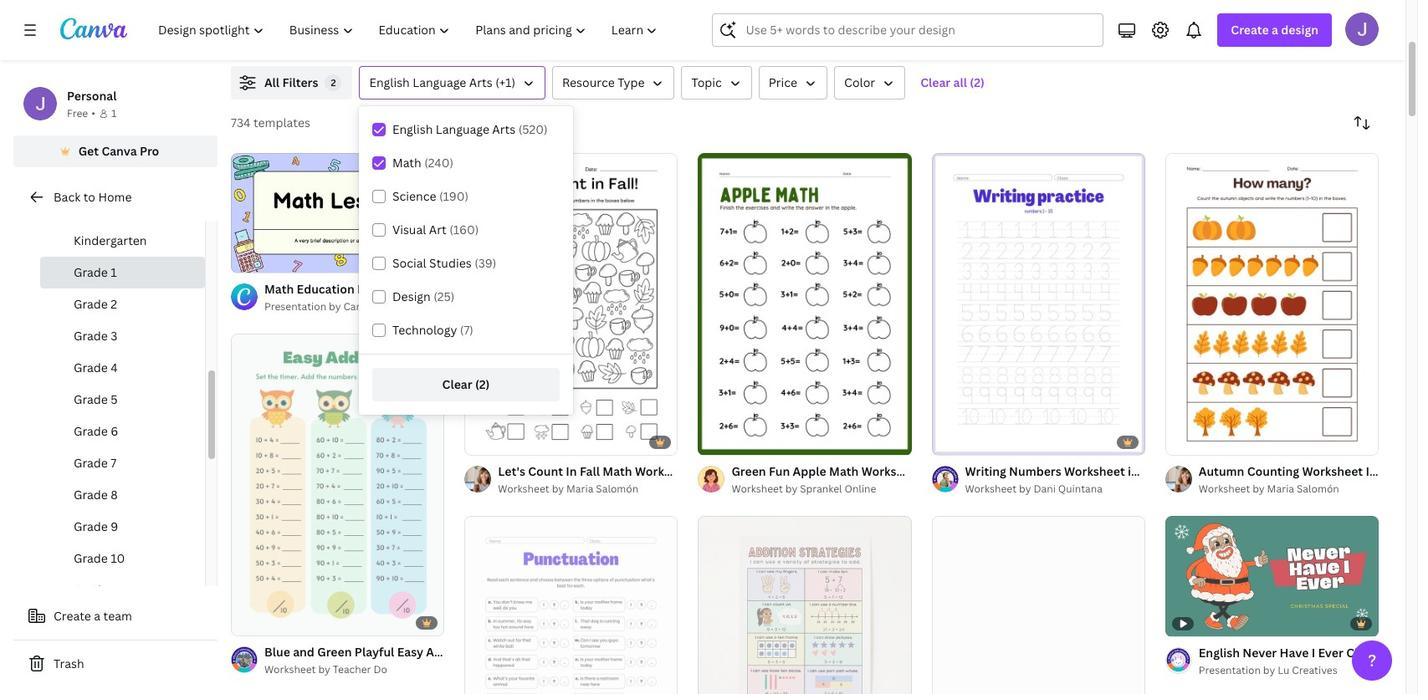 Task type: locate. For each thing, give the bounding box(es) containing it.
clear inside button
[[442, 377, 472, 392]]

to
[[83, 189, 95, 205]]

language up english language arts (520)
[[413, 74, 466, 90]]

0 vertical spatial of
[[250, 253, 259, 265]]

1 horizontal spatial clear
[[920, 74, 951, 90]]

grade left 5
[[74, 392, 108, 407]]

worksheet by maria salomón
[[498, 482, 639, 496], [1199, 482, 1339, 496]]

green inside green fun apple math worksheet worksheet by sprankel online
[[732, 464, 766, 479]]

create inside dropdown button
[[1231, 22, 1269, 38]]

0 horizontal spatial a
[[94, 608, 100, 624]]

0 horizontal spatial of
[[250, 253, 259, 265]]

clear down (7)
[[442, 377, 472, 392]]

arts inside button
[[469, 74, 493, 90]]

grade 3 link
[[40, 320, 205, 352]]

english language arts (+1) button
[[359, 66, 546, 100]]

None search field
[[712, 13, 1104, 47]]

trash link
[[13, 648, 218, 681]]

topic button
[[681, 66, 752, 100]]

grade
[[74, 264, 108, 280], [74, 296, 108, 312], [74, 328, 108, 344], [74, 360, 108, 376], [74, 392, 108, 407], [74, 423, 108, 439], [74, 455, 108, 471], [74, 487, 108, 503], [74, 519, 108, 535], [74, 551, 108, 566], [74, 582, 108, 598]]

4 grade from the top
[[74, 360, 108, 376]]

math up online
[[829, 464, 859, 479]]

1 up 'white'
[[1177, 435, 1182, 448]]

1 vertical spatial create
[[54, 608, 91, 624]]

blue and green playful easy addition worksheet link
[[264, 643, 539, 662]]

grade left the 4
[[74, 360, 108, 376]]

math education presentation skeleton in a purple white black lined style image
[[231, 153, 444, 273]]

0 horizontal spatial canva
[[102, 143, 137, 159]]

back to home link
[[13, 181, 218, 214]]

create left design
[[1231, 22, 1269, 38]]

topic
[[691, 74, 722, 90]]

0 vertical spatial green
[[732, 464, 766, 479]]

grade inside "link"
[[74, 519, 108, 535]]

math inside green fun apple math worksheet worksheet by sprankel online
[[829, 464, 859, 479]]

1 of 2
[[1177, 435, 1201, 448]]

of up 'white'
[[1184, 435, 1193, 448]]

language for (520)
[[436, 121, 489, 137]]

canva left creative
[[343, 299, 373, 314]]

1 left 14
[[243, 253, 248, 265]]

0 vertical spatial math
[[392, 155, 422, 171]]

5
[[111, 392, 118, 407]]

of
[[250, 253, 259, 265], [1184, 435, 1193, 448]]

1 vertical spatial arts
[[492, 121, 516, 137]]

clear left all
[[920, 74, 951, 90]]

create for create a team
[[54, 608, 91, 624]]

pre-school
[[74, 201, 135, 217]]

art
[[429, 222, 447, 238]]

9 grade from the top
[[74, 519, 108, 535]]

a inside dropdown button
[[1272, 22, 1278, 38]]

grade up create a team
[[74, 582, 108, 598]]

presentation by canva creative studio
[[264, 299, 451, 314]]

11 grade from the top
[[74, 582, 108, 598]]

canva left 'pro'
[[102, 143, 137, 159]]

presentation by lu creatives link
[[1199, 662, 1379, 679]]

1 inside 'link'
[[243, 253, 248, 265]]

0 vertical spatial canva
[[102, 143, 137, 159]]

1 vertical spatial a
[[94, 608, 100, 624]]

0 horizontal spatial create
[[54, 608, 91, 624]]

1 grade from the top
[[74, 264, 108, 280]]

2 right filters
[[331, 76, 336, 89]]

6 grade from the top
[[74, 423, 108, 439]]

worksheet by maria salomón link
[[498, 481, 678, 498], [1199, 481, 1379, 498]]

create inside button
[[54, 608, 91, 624]]

0 vertical spatial create
[[1231, 22, 1269, 38]]

pre-
[[74, 201, 97, 217]]

grade for grade 1
[[74, 264, 108, 280]]

1 vertical spatial (2)
[[475, 377, 490, 392]]

8 grade from the top
[[74, 487, 108, 503]]

of left 14
[[250, 253, 259, 265]]

kindergarten link
[[40, 225, 205, 257]]

0 horizontal spatial worksheet by maria salomón link
[[498, 481, 678, 498]]

design (25)
[[392, 289, 455, 305]]

(39)
[[475, 255, 496, 271]]

1 vertical spatial 2
[[111, 296, 117, 312]]

1 vertical spatial language
[[436, 121, 489, 137]]

create a team
[[54, 608, 132, 624]]

Sort by button
[[1345, 106, 1379, 140]]

green fun apple math worksheet image
[[698, 153, 912, 455]]

presentation down 14
[[264, 299, 326, 314]]

0 horizontal spatial 2
[[111, 296, 117, 312]]

green inside blue and green playful easy addition worksheet worksheet by teacher do
[[317, 644, 352, 660]]

10 grade from the top
[[74, 551, 108, 566]]

(240)
[[424, 155, 454, 171]]

0 vertical spatial english
[[369, 74, 410, 90]]

english
[[369, 74, 410, 90], [392, 121, 433, 137]]

a for team
[[94, 608, 100, 624]]

grade 8
[[74, 487, 118, 503]]

a inside button
[[94, 608, 100, 624]]

price
[[769, 74, 797, 90]]

1 maria from the left
[[566, 482, 594, 496]]

1 horizontal spatial of
[[1184, 435, 1193, 448]]

of inside 'link'
[[250, 253, 259, 265]]

grade 3
[[74, 328, 118, 344]]

1 horizontal spatial 2
[[331, 76, 336, 89]]

writing
[[965, 464, 1006, 479]]

2 grade from the top
[[74, 296, 108, 312]]

1 right •
[[111, 106, 117, 120]]

0 horizontal spatial salomón
[[596, 482, 639, 496]]

1 of 14 link
[[231, 153, 444, 273]]

presentation left 'lu'
[[1199, 663, 1261, 677]]

grade for grade 11
[[74, 582, 108, 598]]

presentation for presentation by lu creatives
[[1199, 663, 1261, 677]]

style
[[1260, 464, 1289, 479]]

1 vertical spatial green
[[317, 644, 352, 660]]

1 vertical spatial of
[[1184, 435, 1193, 448]]

clear inside button
[[920, 74, 951, 90]]

studies
[[429, 255, 472, 271]]

2 horizontal spatial 2
[[1196, 435, 1201, 448]]

technology
[[392, 322, 457, 338]]

create a design
[[1231, 22, 1319, 38]]

grade left 6
[[74, 423, 108, 439]]

1 horizontal spatial canva
[[343, 299, 373, 314]]

1 horizontal spatial presentation
[[1199, 663, 1261, 677]]

1 vertical spatial english
[[392, 121, 433, 137]]

1 horizontal spatial worksheet by maria salomón link
[[1199, 481, 1379, 498]]

3
[[111, 328, 118, 344]]

a left design
[[1272, 22, 1278, 38]]

arts left (520)
[[492, 121, 516, 137]]

1 horizontal spatial worksheet by maria salomón
[[1199, 482, 1339, 496]]

1 vertical spatial clear
[[442, 377, 472, 392]]

grade 6 link
[[40, 416, 205, 448]]

grade left the 7 at the left bottom of the page
[[74, 455, 108, 471]]

english down top level navigation element
[[369, 74, 410, 90]]

0 horizontal spatial presentation
[[264, 299, 326, 314]]

0 horizontal spatial clear
[[442, 377, 472, 392]]

free •
[[67, 106, 95, 120]]

english inside button
[[369, 74, 410, 90]]

salomón
[[596, 482, 639, 496], [1297, 482, 1339, 496]]

design
[[392, 289, 431, 305]]

734
[[231, 115, 251, 131]]

Search search field
[[746, 14, 1093, 46]]

language inside button
[[413, 74, 466, 90]]

create a design button
[[1218, 13, 1332, 47]]

1 horizontal spatial create
[[1231, 22, 1269, 38]]

0 vertical spatial clear
[[920, 74, 951, 90]]

5 grade from the top
[[74, 392, 108, 407]]

all
[[953, 74, 967, 90]]

0 vertical spatial arts
[[469, 74, 493, 90]]

arts for (520)
[[492, 121, 516, 137]]

back to home
[[54, 189, 132, 205]]

language up (240)
[[436, 121, 489, 137]]

all
[[264, 74, 280, 90]]

by inside blue and green playful easy addition worksheet worksheet by teacher do
[[318, 663, 330, 677]]

arts left (+1)
[[469, 74, 493, 90]]

purple
[[1141, 464, 1179, 479]]

11
[[111, 582, 123, 598]]

clear for clear (2)
[[442, 377, 472, 392]]

clear (2) button
[[372, 368, 560, 402]]

1 for 1 of 2
[[1177, 435, 1182, 448]]

worksheet by sprankel online link
[[732, 481, 912, 498]]

2 up 'white'
[[1196, 435, 1201, 448]]

presentation for presentation by canva creative studio
[[264, 299, 326, 314]]

1 vertical spatial presentation
[[1199, 663, 1261, 677]]

0 horizontal spatial green
[[317, 644, 352, 660]]

price button
[[759, 66, 828, 100]]

grade left 10
[[74, 551, 108, 566]]

1 vertical spatial math
[[829, 464, 859, 479]]

a for design
[[1272, 22, 1278, 38]]

7 grade from the top
[[74, 455, 108, 471]]

math left (240)
[[392, 155, 422, 171]]

grade left 8
[[74, 487, 108, 503]]

0 horizontal spatial maria
[[566, 482, 594, 496]]

creatives
[[1292, 663, 1338, 677]]

0 vertical spatial language
[[413, 74, 466, 90]]

grade left 9
[[74, 519, 108, 535]]

1 horizontal spatial green
[[732, 464, 766, 479]]

grade left 3 on the left top of page
[[74, 328, 108, 344]]

(2) inside button
[[475, 377, 490, 392]]

english up math (240)
[[392, 121, 433, 137]]

1 horizontal spatial a
[[1272, 22, 1278, 38]]

(25)
[[434, 289, 455, 305]]

create
[[1231, 22, 1269, 38], [54, 608, 91, 624]]

1 horizontal spatial maria
[[1267, 482, 1294, 496]]

0 vertical spatial (2)
[[970, 74, 985, 90]]

by inside green fun apple math worksheet worksheet by sprankel online
[[786, 482, 798, 496]]

presentation
[[264, 299, 326, 314], [1199, 663, 1261, 677]]

0 vertical spatial 2
[[331, 76, 336, 89]]

maria
[[566, 482, 594, 496], [1267, 482, 1294, 496]]

1 horizontal spatial (2)
[[970, 74, 985, 90]]

0 vertical spatial presentation
[[264, 299, 326, 314]]

grade up grade 2
[[74, 264, 108, 280]]

0 horizontal spatial (2)
[[475, 377, 490, 392]]

fun
[[769, 464, 790, 479]]

a left team
[[94, 608, 100, 624]]

1 for 1
[[111, 106, 117, 120]]

grade 2 link
[[40, 289, 205, 320]]

0 vertical spatial a
[[1272, 22, 1278, 38]]

grade down grade 1
[[74, 296, 108, 312]]

green up teacher
[[317, 644, 352, 660]]

1 horizontal spatial math
[[829, 464, 859, 479]]

1 horizontal spatial salomón
[[1297, 482, 1339, 496]]

10
[[111, 551, 125, 566]]

kindergarten
[[74, 233, 147, 248]]

green left fun
[[732, 464, 766, 479]]

3 grade from the top
[[74, 328, 108, 344]]

2 up 3 on the left top of page
[[111, 296, 117, 312]]

1 of 14
[[243, 253, 272, 265]]

green
[[732, 464, 766, 479], [317, 644, 352, 660]]

get
[[78, 143, 99, 159]]

writing numbers worksheet in purple white simple style worksheet by dani quintana
[[965, 464, 1289, 496]]

worksheet by dani quintana link
[[965, 481, 1145, 498]]

0 horizontal spatial worksheet by maria salomón
[[498, 482, 639, 496]]

create down grade 11
[[54, 608, 91, 624]]

grade for grade 10
[[74, 551, 108, 566]]



Task type: vqa. For each thing, say whether or not it's contained in the screenshot.
Facebook Add your Facebook photos to your designs. photos
no



Task type: describe. For each thing, give the bounding box(es) containing it.
green fun count to 100 math worksheet set image
[[932, 516, 1145, 694]]

clear (2)
[[442, 377, 490, 392]]

create a team button
[[13, 600, 218, 633]]

grade 4
[[74, 360, 118, 376]]

(520)
[[519, 121, 548, 137]]

1 for 1 of 14
[[243, 253, 248, 265]]

templates
[[253, 115, 310, 131]]

free
[[67, 106, 88, 120]]

arts for (+1)
[[469, 74, 493, 90]]

1 salomón from the left
[[596, 482, 639, 496]]

visual art (160)
[[392, 222, 479, 238]]

filters
[[282, 74, 318, 90]]

worksheet by teacher do link
[[264, 662, 444, 678]]

home
[[98, 189, 132, 205]]

playful
[[355, 644, 394, 660]]

color
[[844, 74, 875, 90]]

back
[[54, 189, 81, 205]]

creative
[[376, 299, 416, 314]]

0 horizontal spatial math
[[392, 155, 422, 171]]

punctuation worksheet in purple simple modern style image
[[465, 516, 678, 694]]

english for english language arts (+1)
[[369, 74, 410, 90]]

$
[[427, 253, 433, 266]]

by inside writing numbers worksheet in purple white simple style worksheet by dani quintana
[[1019, 482, 1031, 496]]

grade 10 link
[[40, 543, 205, 575]]

english language arts (520)
[[392, 121, 548, 137]]

grade 5
[[74, 392, 118, 407]]

6
[[111, 423, 118, 439]]

grade for grade 2
[[74, 296, 108, 312]]

jacob simon image
[[1345, 13, 1379, 46]]

grade 7
[[74, 455, 117, 471]]

english for english language arts (520)
[[392, 121, 433, 137]]

4
[[111, 360, 118, 376]]

of for presentation by canva creative studio
[[250, 253, 259, 265]]

clear for clear all (2)
[[920, 74, 951, 90]]

grade 6
[[74, 423, 118, 439]]

of for worksheet by maria salomón
[[1184, 435, 1193, 448]]

grade 2
[[74, 296, 117, 312]]

734 templates
[[231, 115, 310, 131]]

quintana
[[1058, 482, 1103, 496]]

all filters
[[264, 74, 318, 90]]

resource type button
[[552, 66, 675, 100]]

social studies (39)
[[392, 255, 496, 271]]

studio
[[419, 299, 451, 314]]

apple
[[793, 464, 826, 479]]

top level navigation element
[[147, 13, 672, 47]]

2 inside "element"
[[331, 76, 336, 89]]

writing numbers worksheet in purple white simple style link
[[965, 463, 1289, 481]]

(+1)
[[495, 74, 515, 90]]

blue and green playful easy addition worksheet image
[[231, 334, 444, 636]]

grade for grade 8
[[74, 487, 108, 503]]

2 worksheet by maria salomón from the left
[[1199, 482, 1339, 496]]

1 of 2 link
[[1165, 153, 1379, 455]]

(190)
[[439, 188, 469, 204]]

design
[[1281, 22, 1319, 38]]

grade for grade 5
[[74, 392, 108, 407]]

2 filter options selected element
[[325, 74, 342, 91]]

2 salomón from the left
[[1297, 482, 1339, 496]]

1 vertical spatial canva
[[343, 299, 373, 314]]

in
[[1128, 464, 1139, 479]]

english language arts (+1)
[[369, 74, 515, 90]]

dani
[[1034, 482, 1056, 496]]

get canva pro
[[78, 143, 159, 159]]

green fun apple math worksheet link
[[732, 463, 922, 481]]

blue
[[264, 644, 290, 660]]

lu
[[1278, 663, 1290, 677]]

canva inside button
[[102, 143, 137, 159]]

grade 8 link
[[40, 479, 205, 511]]

grade 7 link
[[40, 448, 205, 479]]

easy
[[397, 644, 423, 660]]

online
[[845, 482, 876, 496]]

grade 1
[[74, 264, 117, 280]]

2 vertical spatial 2
[[1196, 435, 1201, 448]]

1 worksheet by maria salomón link from the left
[[498, 481, 678, 498]]

pro
[[140, 143, 159, 159]]

language for (+1)
[[413, 74, 466, 90]]

grade for grade 3
[[74, 328, 108, 344]]

presentation by canva creative studio link
[[264, 299, 451, 315]]

2 maria from the left
[[1267, 482, 1294, 496]]

presentation by lu creatives
[[1199, 663, 1338, 677]]

grade 9
[[74, 519, 118, 535]]

visual
[[392, 222, 426, 238]]

grade for grade 9
[[74, 519, 108, 535]]

create for create a design
[[1231, 22, 1269, 38]]

grade for grade 4
[[74, 360, 108, 376]]

let's count in fall math worksheet in monochromatic illustrative style image
[[465, 153, 678, 455]]

color button
[[834, 66, 905, 100]]

science (190)
[[392, 188, 469, 204]]

grade 11
[[74, 582, 123, 598]]

autumn counting worksheet in brown and orange illustrative style image
[[1165, 153, 1379, 455]]

addition
[[426, 644, 476, 660]]

sprankel
[[800, 482, 842, 496]]

2 worksheet by maria salomón link from the left
[[1199, 481, 1379, 498]]

personal
[[67, 88, 117, 104]]

14
[[261, 253, 272, 265]]

pastel simple math addition strategies poster image
[[698, 516, 912, 694]]

(2) inside button
[[970, 74, 985, 90]]

resource
[[562, 74, 615, 90]]

(7)
[[460, 322, 473, 338]]

clear all (2) button
[[912, 66, 993, 100]]

grade 10
[[74, 551, 125, 566]]

teacher
[[333, 663, 371, 677]]

1 down kindergarten
[[111, 264, 117, 280]]

1 worksheet by maria salomón from the left
[[498, 482, 639, 496]]

numbers
[[1009, 464, 1061, 479]]

grade for grade 7
[[74, 455, 108, 471]]

7
[[111, 455, 117, 471]]

resource type
[[562, 74, 645, 90]]

writing numbers worksheet in purple white simple style image
[[932, 153, 1145, 455]]

grade 5 link
[[40, 384, 205, 416]]

trash
[[54, 656, 84, 672]]

grade 11 link
[[40, 575, 205, 607]]

grade for grade 6
[[74, 423, 108, 439]]

(160)
[[449, 222, 479, 238]]

8
[[111, 487, 118, 503]]



